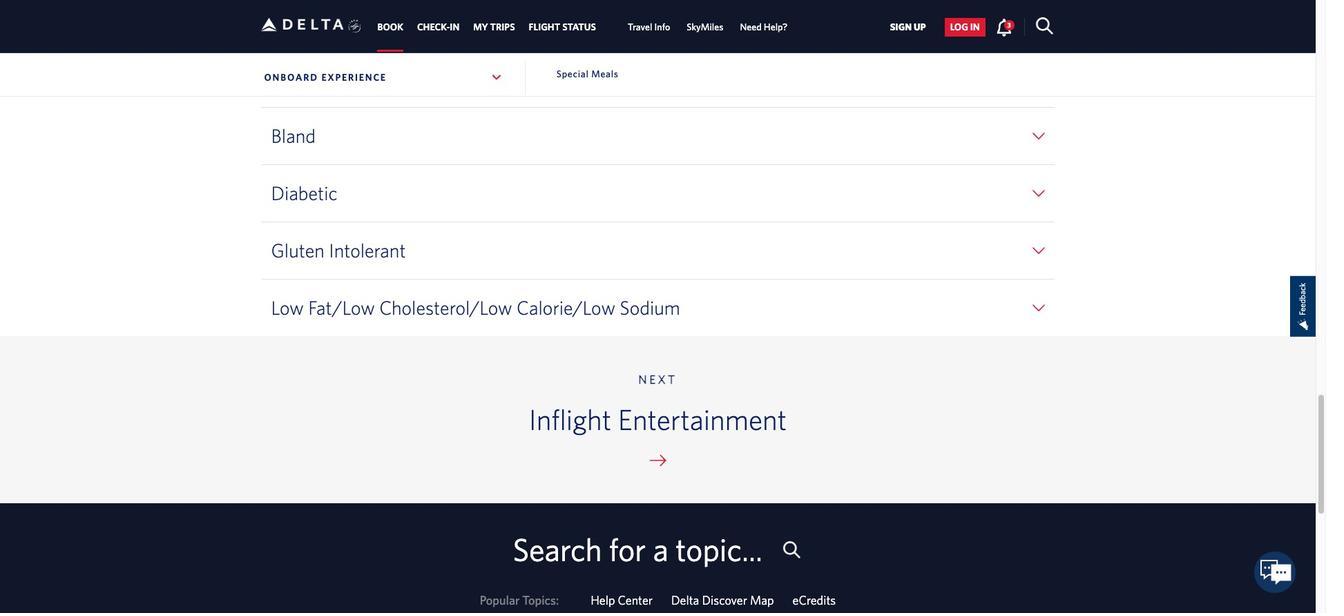 Task type: vqa. For each thing, say whether or not it's contained in the screenshot.
SEA
no



Task type: locate. For each thing, give the bounding box(es) containing it.
experience
[[322, 72, 387, 83]]

ecredits
[[793, 594, 836, 608]]

kosher down supervision
[[629, 51, 669, 67]]

for
[[672, 51, 688, 67], [609, 531, 646, 568]]

3 link
[[996, 18, 1015, 36]]

are left book "link" on the top left of page
[[355, 28, 372, 44]]

for inside kosher meals are prepared by kosher caterers under rabbinical supervision and may also incorporate fresh fruit or sealed items, such as individually packaged bagels that meet kosher laws. special kosher for passover meals are supplied during passover.
[[672, 51, 688, 67]]

0 horizontal spatial are
[[355, 28, 372, 44]]

0 horizontal spatial kosher
[[275, 28, 314, 44]]

fresh
[[844, 28, 872, 44]]

passover
[[691, 51, 741, 67]]

onboard
[[264, 72, 318, 83]]

trips
[[490, 22, 515, 33]]

kosher
[[446, 28, 484, 44], [513, 51, 551, 67]]

popular topics:
[[480, 594, 559, 608]]

delta air lines image
[[261, 3, 344, 46]]

0 vertical spatial are
[[355, 28, 372, 44]]

delta discover map link
[[672, 594, 774, 608]]

intolerant
[[329, 239, 406, 262]]

delta discover map
[[672, 594, 774, 608]]

0 vertical spatial meals
[[318, 28, 351, 44]]

1 horizontal spatial for
[[672, 51, 688, 67]]

1 vertical spatial kosher
[[513, 51, 551, 67]]

0 vertical spatial for
[[672, 51, 688, 67]]

low fat/low cholesterol/low calorie/low sodium
[[271, 297, 681, 319]]

are
[[355, 28, 372, 44], [781, 51, 799, 67]]

tab list
[[371, 0, 796, 52]]

tab list containing book
[[371, 0, 796, 52]]

log
[[951, 22, 969, 33]]

kosher up that
[[446, 28, 484, 44]]

kosher up 'as'
[[275, 28, 314, 44]]

0 vertical spatial special
[[586, 51, 626, 67]]

1 vertical spatial are
[[781, 51, 799, 67]]

sign up link
[[885, 18, 932, 37]]

special up the meals
[[586, 51, 626, 67]]

1 horizontal spatial are
[[781, 51, 799, 67]]

fruit
[[876, 28, 899, 44]]

during
[[853, 51, 889, 67]]

1 vertical spatial for
[[609, 531, 646, 568]]

meals
[[318, 28, 351, 44], [744, 51, 778, 67]]

1 horizontal spatial meals
[[744, 51, 778, 67]]

inflight entertainment
[[529, 403, 787, 436]]

topic...
[[676, 531, 763, 568]]

onboard experience
[[264, 72, 387, 83]]

special
[[586, 51, 626, 67], [557, 68, 589, 79]]

0 horizontal spatial kosher
[[446, 28, 484, 44]]

may
[[722, 28, 747, 44]]

for down supervision
[[672, 51, 688, 67]]

0 vertical spatial kosher
[[446, 28, 484, 44]]

are down incorporate
[[781, 51, 799, 67]]

flight status link
[[529, 15, 596, 40]]

my trips link
[[474, 15, 515, 40]]

diabetic
[[271, 182, 338, 205]]

sign
[[891, 22, 912, 33]]

kosher down the under
[[513, 51, 551, 67]]

search for a topic...
[[513, 531, 770, 568]]

supplied
[[802, 51, 850, 67]]

sign up
[[891, 22, 927, 33]]

meals up individually at the left top of page
[[318, 28, 351, 44]]

kosher
[[275, 28, 314, 44], [629, 51, 669, 67]]

cholesterol/low
[[380, 297, 513, 319]]

log in button
[[945, 18, 986, 37]]

help?
[[764, 22, 788, 33]]

diabetic button
[[271, 182, 1045, 205]]

meals down the also
[[744, 51, 778, 67]]

for left the a
[[609, 531, 646, 568]]

0 vertical spatial kosher
[[275, 28, 314, 44]]

onboard experience button
[[261, 60, 507, 95]]

1 vertical spatial kosher
[[629, 51, 669, 67]]

low fat/low cholesterol/low calorie/low sodium button
[[271, 297, 1045, 320]]

info
[[655, 22, 671, 33]]

special down laws.
[[557, 68, 589, 79]]

help center link
[[591, 594, 653, 608]]

sealed
[[917, 28, 954, 44]]

book
[[378, 22, 404, 33]]

delta
[[672, 594, 700, 608]]

inflight
[[529, 403, 612, 436]]

caterers
[[487, 28, 533, 44]]

search
[[513, 531, 602, 568]]

or
[[902, 28, 914, 44]]

0 horizontal spatial for
[[609, 531, 646, 568]]

skymiles
[[687, 22, 724, 33]]

discover
[[703, 594, 748, 608]]



Task type: describe. For each thing, give the bounding box(es) containing it.
0 horizontal spatial meals
[[318, 28, 351, 44]]

skymiles link
[[687, 15, 724, 40]]

laws.
[[554, 51, 583, 67]]

gluten intolerant button
[[271, 239, 1045, 263]]

message us image
[[1255, 553, 1297, 594]]

items,
[[957, 28, 991, 44]]

packaged
[[358, 51, 412, 67]]

skyteam image
[[348, 5, 362, 48]]

center
[[618, 594, 653, 608]]

a
[[653, 531, 669, 568]]

check-in
[[417, 22, 460, 33]]

log in
[[951, 22, 980, 33]]

individually
[[291, 51, 355, 67]]

need help?
[[740, 22, 788, 33]]

topics:
[[523, 594, 559, 608]]

under
[[536, 28, 569, 44]]

gluten
[[271, 239, 325, 262]]

book link
[[378, 15, 404, 40]]

rabbinical
[[572, 28, 627, 44]]

meals
[[592, 68, 619, 79]]

1 vertical spatial special
[[557, 68, 589, 79]]

travel
[[628, 22, 653, 33]]

supervision
[[630, 28, 695, 44]]

bland button
[[271, 125, 1045, 148]]

map
[[750, 594, 774, 608]]

meet
[[481, 51, 510, 67]]

popular
[[480, 594, 520, 608]]

1 horizontal spatial kosher
[[513, 51, 551, 67]]

status
[[563, 22, 596, 33]]

by
[[429, 28, 443, 44]]

travel info link
[[628, 15, 671, 40]]

my
[[474, 22, 488, 33]]

my trips
[[474, 22, 515, 33]]

flight status
[[529, 22, 596, 33]]

passover.
[[893, 51, 945, 67]]

special meals
[[557, 68, 619, 79]]

flight
[[529, 22, 561, 33]]

kosher meals are prepared by kosher caterers under rabbinical supervision and may also incorporate fresh fruit or sealed items, such as individually packaged bagels that meet kosher laws. special kosher for passover meals are supplied during passover.
[[275, 28, 1021, 67]]

need
[[740, 22, 762, 33]]

travel info
[[628, 22, 671, 33]]

check-
[[417, 22, 450, 33]]

prepared
[[375, 28, 426, 44]]

in
[[971, 22, 980, 33]]

sodium
[[620, 297, 681, 319]]

incorporate
[[776, 28, 841, 44]]

also
[[750, 28, 773, 44]]

search for a topic... link
[[513, 531, 803, 570]]

need help? link
[[740, 15, 788, 40]]

that
[[455, 51, 477, 67]]

calorie/low
[[517, 297, 616, 319]]

special inside kosher meals are prepared by kosher caterers under rabbinical supervision and may also incorporate fresh fruit or sealed items, such as individually packaged bagels that meet kosher laws. special kosher for passover meals are supplied during passover.
[[586, 51, 626, 67]]

gluten intolerant
[[271, 239, 406, 262]]

help center
[[591, 594, 653, 608]]

up
[[914, 22, 927, 33]]

as
[[275, 51, 287, 67]]

bland
[[271, 125, 316, 147]]

check-in link
[[417, 15, 460, 40]]

such
[[994, 28, 1021, 44]]

next
[[639, 372, 678, 387]]

1 vertical spatial meals
[[744, 51, 778, 67]]

low
[[271, 297, 304, 319]]

in
[[450, 22, 460, 33]]

and
[[698, 28, 719, 44]]

entertainment
[[618, 403, 787, 436]]

1 horizontal spatial kosher
[[629, 51, 669, 67]]

ecredits link
[[793, 594, 836, 608]]



